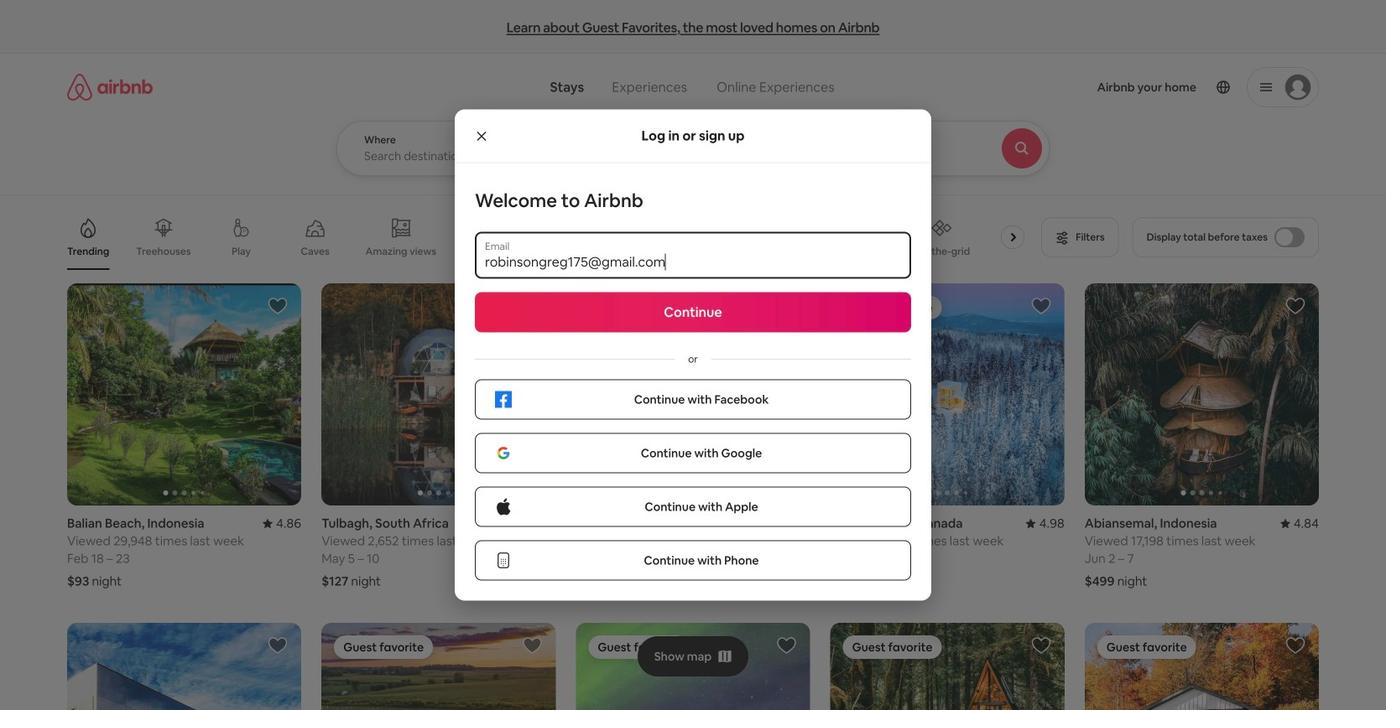 Task type: locate. For each thing, give the bounding box(es) containing it.
group
[[67, 205, 1044, 270], [67, 284, 301, 506], [321, 284, 556, 506], [576, 284, 810, 506], [830, 284, 1065, 506], [1085, 284, 1319, 506], [67, 624, 301, 711], [321, 624, 556, 711], [576, 624, 810, 711], [830, 624, 1065, 711], [1085, 624, 1319, 711]]

profile element
[[861, 54, 1319, 121]]

add to wishlist: abiansemal, indonesia image
[[1285, 296, 1305, 316]]

Email email field
[[485, 254, 901, 271]]

add to wishlist: löhnberg, germany image
[[777, 296, 797, 316]]

add to wishlist: lac-beauport, canada image
[[1031, 296, 1051, 316]]

tab panel
[[336, 121, 1096, 176]]

Search destinations search field
[[364, 149, 547, 164]]

add to wishlist: cleveland, wisconsin image
[[522, 636, 542, 656]]

add to wishlist: index, washington image
[[1031, 636, 1051, 656]]

log in dialog
[[455, 109, 931, 601]]

add to wishlist: hella, iceland image
[[777, 636, 797, 656]]

None search field
[[336, 54, 1096, 176]]

add to wishlist: remsen, new york image
[[1285, 636, 1305, 656]]

4.98 out of 5 average rating image
[[1026, 516, 1065, 532]]



Task type: vqa. For each thing, say whether or not it's contained in the screenshot.
Email email field
yes



Task type: describe. For each thing, give the bounding box(es) containing it.
what can we help you find? tab list
[[537, 69, 702, 106]]

4.86 out of 5 average rating image
[[263, 516, 301, 532]]

4.96 out of 5 average rating image
[[771, 516, 810, 532]]

4.84 out of 5 average rating image
[[1280, 516, 1319, 532]]

add to wishlist: balian beach, indonesia image
[[268, 296, 288, 316]]

add to wishlist: joshua tree, california image
[[268, 636, 288, 656]]

add to wishlist: tulbagh, south africa image
[[522, 296, 542, 316]]

4.87 out of 5 average rating image
[[517, 516, 556, 532]]



